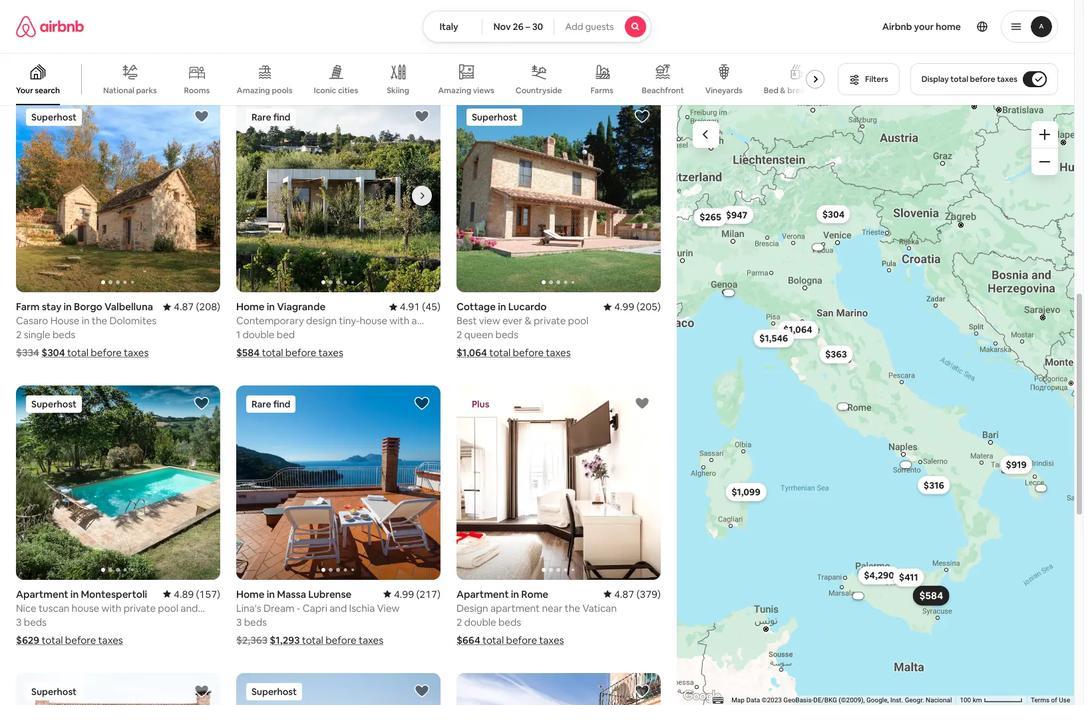 Task type: locate. For each thing, give the bounding box(es) containing it.
beachfront
[[642, 85, 684, 96]]

michele
[[74, 13, 110, 26]]

0 horizontal spatial &
[[525, 315, 532, 327]]

in left viagrande
[[267, 301, 275, 313]]

$947 up "amazing views"
[[457, 59, 480, 72]]

2 down the best
[[457, 328, 462, 341]]

1 home from the top
[[236, 301, 265, 313]]

total down bed
[[262, 346, 283, 359]]

total up amazing pools
[[260, 59, 282, 72]]

before inside apartment in rome design apartment near the vatican 2 double beds $664 total before taxes
[[506, 634, 537, 646]]

before inside 3 beds $629 total before taxes
[[65, 634, 96, 646]]

total right $629
[[42, 634, 63, 646]]

0 horizontal spatial 4
[[16, 41, 22, 54]]

the inside apartment in rome design apartment near the vatican 2 double beds $664 total before taxes
[[565, 602, 581, 615]]

4.87
[[174, 301, 194, 313], [615, 588, 635, 601]]

national parks
[[103, 85, 157, 96]]

0 horizontal spatial $304
[[41, 346, 65, 359]]

terms of use
[[1031, 697, 1071, 704]]

5.0 up years
[[620, 13, 635, 26]]

2 down design
[[457, 616, 462, 629]]

3 up $629
[[16, 616, 22, 629]]

before down apartment in montespertoli
[[65, 634, 96, 646]]

vatican
[[583, 602, 617, 615]]

in for room in perledo stay with silvana · hosting for 6 years
[[486, 13, 495, 26]]

apartment in montespertoli
[[16, 588, 147, 601]]

1 3 from the left
[[16, 616, 22, 629]]

0 vertical spatial 4.87
[[174, 301, 194, 313]]

room
[[457, 13, 484, 26]]

search
[[35, 85, 60, 96]]

taxes inside button
[[998, 74, 1018, 85]]

beds up amazing pools
[[244, 41, 267, 54]]

4.99
[[615, 301, 635, 313], [394, 588, 414, 601]]

0 horizontal spatial 3
[[16, 616, 22, 629]]

(217)
[[416, 588, 441, 601]]

total inside home in massa lubrense lina's dream - capri and ischia view 3 beds $2,363 $1,293 total before taxes
[[302, 634, 324, 646]]

0 horizontal spatial amazing
[[237, 85, 270, 96]]

1 5.0 from the left
[[412, 13, 426, 26]]

5.0 for 5.0 (407)
[[620, 13, 635, 26]]

0 horizontal spatial the
[[92, 315, 107, 327]]

valbelluna
[[104, 301, 153, 313]]

$584 inside 1 double bed $584 total before taxes
[[236, 346, 260, 359]]

0 vertical spatial $304
[[822, 208, 845, 220]]

parks
[[136, 85, 157, 96]]

in up 3 beds $629 total before taxes
[[70, 588, 79, 601]]

$304 button
[[816, 205, 851, 223]]

km
[[973, 697, 982, 704]]

beds down house
[[53, 328, 75, 341]]

1 vertical spatial 4.99
[[394, 588, 414, 601]]

$1,546 button
[[753, 329, 794, 347]]

none search field containing italy
[[423, 11, 652, 43]]

4.87 out of 5 average rating,  208 reviews image
[[163, 301, 220, 313]]

4.99 (217)
[[394, 588, 441, 601]]

capri
[[303, 602, 328, 615]]

taxes inside apartment in rome design apartment near the vatican 2 double beds $664 total before taxes
[[540, 634, 564, 646]]

before down dolomites
[[91, 346, 122, 359]]

1 vertical spatial the
[[565, 602, 581, 615]]

$584 down 1
[[236, 346, 260, 359]]

0 vertical spatial 4.99
[[615, 301, 635, 313]]

1 horizontal spatial $316
[[924, 479, 944, 491]]

$304
[[822, 208, 845, 220], [41, 346, 65, 359]]

apartment up design
[[457, 588, 509, 601]]

$4,290 button
[[858, 566, 900, 585]]

4.99 out of 5 average rating,  205 reviews image
[[604, 301, 661, 313]]

home for home in viagrande
[[236, 301, 265, 313]]

$304 inside button
[[822, 208, 845, 220]]

before up pools
[[284, 59, 315, 72]]

1 4 from the left
[[16, 41, 22, 54]]

total down house
[[67, 346, 89, 359]]

in up ever
[[498, 301, 506, 313]]

1 vertical spatial &
[[525, 315, 532, 327]]

2 inside apartment in rome design apartment near the vatican 2 double beds $664 total before taxes
[[457, 616, 462, 629]]

italy
[[440, 21, 459, 33]]

total right $664
[[483, 634, 504, 646]]

add guests
[[565, 21, 614, 33]]

nov 26 – 30 button
[[482, 11, 555, 43]]

amazing for amazing views
[[438, 85, 472, 96]]

4 up amazing pools
[[236, 41, 242, 54]]

in left san
[[44, 13, 53, 26]]

total inside the farm stay in borgo valbelluna casaro house in the dolomites 2 single beds $334 $304 total before taxes
[[67, 346, 89, 359]]

0 vertical spatial double
[[243, 328, 275, 341]]

beds inside cottage in lucardo best view ever & private pool 2 queen beds $1,064 total before taxes
[[496, 328, 519, 341]]

1 vertical spatial $304
[[41, 346, 65, 359]]

amazing left 'views'
[[438, 85, 472, 96]]

1 vertical spatial $584
[[919, 589, 943, 602]]

0 horizontal spatial $947
[[457, 59, 480, 72]]

the right the near
[[565, 602, 581, 615]]

$1,546
[[759, 332, 788, 344]]

$947 inside button
[[726, 209, 747, 221]]

4 inside "4 beds $316 total before taxes"
[[236, 41, 242, 54]]

add to wishlist: apartment in rome image
[[634, 396, 650, 412]]

total right display
[[951, 74, 969, 85]]

1 vertical spatial $947
[[726, 209, 747, 221]]

before down apartment
[[506, 634, 537, 646]]

$1,064 inside cottage in lucardo best view ever & private pool 2 queen beds $1,064 total before taxes
[[457, 346, 487, 359]]

filters
[[866, 74, 889, 85]]

add to wishlist: apartment in montespertoli image
[[194, 396, 210, 412]]

nov 26 – 30
[[494, 21, 543, 33]]

before inside "4 beds $316 total before taxes"
[[284, 59, 315, 72]]

in up dream
[[267, 588, 275, 601]]

iconic
[[314, 85, 336, 96]]

4.87 left (208) at the top of the page
[[174, 301, 194, 313]]

1 vertical spatial $1,064
[[457, 346, 487, 359]]

$316 inside "4 beds $316 total before taxes"
[[236, 59, 258, 72]]

total right $1,293
[[302, 634, 324, 646]]

2 3 from the left
[[236, 616, 242, 629]]

in inside cottage in lucardo best view ever & private pool 2 queen beds $1,064 total before taxes
[[498, 301, 506, 313]]

0 horizontal spatial 4.87
[[174, 301, 194, 313]]

before inside home in massa lubrense lina's dream - capri and ischia view 3 beds $2,363 $1,293 total before taxes
[[326, 634, 357, 646]]

beds down lina's
[[244, 616, 267, 629]]

before down ever
[[513, 346, 544, 359]]

google map
showing 20 stays. region
[[677, 105, 1075, 705]]

your
[[16, 85, 33, 96]]

beds inside home in massa lubrense lina's dream - capri and ischia view 3 beds $2,363 $1,293 total before taxes
[[244, 616, 267, 629]]

3
[[16, 616, 22, 629], [236, 616, 242, 629]]

profile element
[[668, 0, 1059, 53]]

in up apartment
[[511, 588, 519, 601]]

1 horizontal spatial $947
[[726, 209, 747, 221]]

0 horizontal spatial double
[[243, 328, 275, 341]]

4.87 left (379)
[[615, 588, 635, 601]]

& down lucardo
[[525, 315, 532, 327]]

home inside home in massa lubrense lina's dream - capri and ischia view 3 beds $2,363 $1,293 total before taxes
[[236, 588, 265, 601]]

pools
[[272, 85, 293, 96]]

iconic cities
[[314, 85, 358, 96]]

add to wishlist: cottage in lucardo image
[[634, 108, 650, 124]]

amazing left pools
[[237, 85, 270, 96]]

before inside button
[[971, 74, 996, 85]]

4.89 (157)
[[174, 588, 220, 601]]

double
[[243, 328, 275, 341], [465, 616, 496, 629]]

1 horizontal spatial &
[[781, 85, 786, 96]]

group
[[0, 53, 830, 105], [16, 98, 220, 293], [236, 98, 441, 293], [457, 98, 661, 293], [16, 386, 220, 580], [236, 386, 441, 580], [457, 386, 661, 580], [16, 673, 220, 705], [236, 673, 441, 705], [457, 673, 661, 705]]

0 vertical spatial &
[[781, 85, 786, 96]]

with
[[479, 27, 499, 40]]

and
[[330, 602, 347, 615]]

5.0 out of 5 average rating,  407 reviews image
[[610, 13, 661, 26]]

1 apartment from the left
[[16, 588, 68, 601]]

1 horizontal spatial $1,064
[[783, 323, 812, 335]]

2 apartment from the left
[[457, 588, 509, 601]]

0 vertical spatial the
[[92, 315, 107, 327]]

before up national
[[96, 59, 127, 72]]

2 home from the top
[[236, 588, 265, 601]]

before inside the farm stay in borgo valbelluna casaro house in the dolomites 2 single beds $334 $304 total before taxes
[[91, 346, 122, 359]]

1 vertical spatial 4.87
[[615, 588, 635, 601]]

in down 'borgo' on the left of the page
[[82, 315, 90, 327]]

1 horizontal spatial the
[[565, 602, 581, 615]]

add to wishlist: home in massa lubrense image
[[414, 396, 430, 412]]

apartment up 3 beds $629 total before taxes
[[16, 588, 68, 601]]

home for home in massa lubrense lina's dream - capri and ischia view 3 beds $2,363 $1,293 total before taxes
[[236, 588, 265, 601]]

1 horizontal spatial $304
[[822, 208, 845, 220]]

1 vertical spatial $316
[[924, 479, 944, 491]]

beds up $629
[[24, 616, 47, 629]]

0 horizontal spatial $1,064
[[457, 346, 487, 359]]

skiing
[[387, 85, 410, 96]]

in inside home in massa lubrense lina's dream - capri and ischia view 3 beds $2,363 $1,293 total before taxes
[[267, 588, 275, 601]]

inst.
[[891, 697, 904, 704]]

beds down apartment
[[499, 616, 522, 629]]

0 horizontal spatial $316
[[236, 59, 258, 72]]

dream
[[264, 602, 295, 615]]

use
[[1059, 697, 1071, 704]]

farm
[[16, 301, 40, 313]]

keyboard shortcuts image
[[713, 697, 724, 704]]

airbnb
[[883, 21, 913, 33]]

double inside apartment in rome design apartment near the vatican 2 double beds $664 total before taxes
[[465, 616, 496, 629]]

1 horizontal spatial 3
[[236, 616, 242, 629]]

0 horizontal spatial 5.0
[[412, 13, 426, 26]]

4.99 left (205)
[[615, 301, 635, 313]]

$584
[[236, 346, 260, 359], [919, 589, 943, 602]]

4.87 out of 5 average rating,  379 reviews image
[[604, 588, 661, 601]]

apartment
[[491, 602, 540, 615]]

(45)
[[422, 301, 441, 313]]

5.0 left (4)
[[412, 13, 426, 26]]

guests
[[586, 21, 614, 33]]

total
[[73, 59, 94, 72], [260, 59, 282, 72], [482, 59, 503, 72], [951, 74, 969, 85], [67, 346, 89, 359], [262, 346, 283, 359], [490, 346, 511, 359], [42, 634, 63, 646], [302, 634, 324, 646], [483, 634, 504, 646]]

in inside room in perledo stay with silvana · hosting for 6 years
[[486, 13, 495, 26]]

before right display
[[971, 74, 996, 85]]

total up 'views'
[[482, 59, 503, 72]]

total inside 3 beds $629 total before taxes
[[42, 634, 63, 646]]

$334
[[16, 346, 39, 359]]

display total before taxes
[[922, 74, 1018, 85]]

3 down lina's
[[236, 616, 242, 629]]

1 vertical spatial home
[[236, 588, 265, 601]]

dolomites
[[109, 315, 157, 327]]

group containing national parks
[[0, 53, 830, 105]]

0 horizontal spatial apartment
[[16, 588, 68, 601]]

1 horizontal spatial 4
[[236, 41, 242, 54]]

double down design
[[465, 616, 496, 629]]

lucardo
[[509, 301, 547, 313]]

$584 down $411 button
[[919, 589, 943, 602]]

salentino
[[112, 13, 155, 26]]

home up lina's
[[236, 588, 265, 601]]

·
[[535, 27, 537, 40]]

geobasis-
[[784, 697, 814, 704]]

in for trullo in san michele salentino
[[44, 13, 53, 26]]

1 horizontal spatial 5.0
[[620, 13, 635, 26]]

(208)
[[196, 301, 220, 313]]

$1,099
[[732, 486, 761, 498]]

before down bed
[[286, 346, 317, 359]]

add to wishlist: home in viagrande image
[[414, 108, 430, 124]]

0 vertical spatial $316
[[236, 59, 258, 72]]

2 4 from the left
[[236, 41, 242, 54]]

your
[[915, 21, 934, 33]]

$1,064 button
[[777, 320, 818, 339]]

4 beds
[[16, 41, 47, 54]]

1 horizontal spatial apartment
[[457, 588, 509, 601]]

1 horizontal spatial 4.87
[[615, 588, 635, 601]]

$1,064
[[783, 323, 812, 335], [457, 346, 487, 359]]

total down "queen"
[[490, 346, 511, 359]]

add to wishlist: apartment in bogliasco image
[[634, 683, 650, 699]]

$947 button
[[720, 205, 753, 224]]

4.99 up view
[[394, 588, 414, 601]]

0 horizontal spatial $584
[[236, 346, 260, 359]]

apartment for apartment in montespertoli
[[16, 588, 68, 601]]

0 vertical spatial home
[[236, 301, 265, 313]]

breakfasts
[[788, 85, 828, 96]]

4.89 out of 5 average rating,  157 reviews image
[[163, 588, 220, 601]]

total inside button
[[951, 74, 969, 85]]

in
[[44, 13, 53, 26], [486, 13, 495, 26], [64, 301, 72, 313], [267, 301, 275, 313], [498, 301, 506, 313], [82, 315, 90, 327], [70, 588, 79, 601], [267, 588, 275, 601], [511, 588, 519, 601]]

the down 'borgo' on the left of the page
[[92, 315, 107, 327]]

(157)
[[196, 588, 220, 601]]

before down and
[[326, 634, 357, 646]]

& right bed
[[781, 85, 786, 96]]

in up with
[[486, 13, 495, 26]]

amazing
[[438, 85, 472, 96], [237, 85, 270, 96]]

2 left single
[[16, 328, 22, 341]]

0 vertical spatial $1,064
[[783, 323, 812, 335]]

home up 1
[[236, 301, 265, 313]]

–
[[526, 21, 531, 33]]

stay
[[42, 301, 61, 313]]

before
[[96, 59, 127, 72], [284, 59, 315, 72], [505, 59, 536, 72], [971, 74, 996, 85], [91, 346, 122, 359], [286, 346, 317, 359], [513, 346, 544, 359], [65, 634, 96, 646], [326, 634, 357, 646], [506, 634, 537, 646]]

airbnb your home
[[883, 21, 962, 33]]

0 vertical spatial $947
[[457, 59, 480, 72]]

$584 button
[[913, 585, 950, 605]]

1 horizontal spatial $584
[[919, 589, 943, 602]]

apartment inside apartment in rome design apartment near the vatican 2 double beds $664 total before taxes
[[457, 588, 509, 601]]

near
[[542, 602, 563, 615]]

stay
[[457, 27, 477, 40]]

hosting
[[539, 27, 575, 40]]

1 horizontal spatial amazing
[[438, 85, 472, 96]]

in inside apartment in rome design apartment near the vatican 2 double beds $664 total before taxes
[[511, 588, 519, 601]]

4 for 4 beds $316 total before taxes
[[236, 41, 242, 54]]

the
[[92, 315, 107, 327], [565, 602, 581, 615]]

None search field
[[423, 11, 652, 43]]

4.99 for 4.99 (217)
[[394, 588, 414, 601]]

0 horizontal spatial 4.99
[[394, 588, 414, 601]]

1 horizontal spatial double
[[465, 616, 496, 629]]

amazing for amazing pools
[[237, 85, 270, 96]]

double right 1
[[243, 328, 275, 341]]

4.87 for 4.87 (379)
[[615, 588, 635, 601]]

1 horizontal spatial 4.99
[[615, 301, 635, 313]]

2 5.0 from the left
[[620, 13, 635, 26]]

zoom out image
[[1040, 156, 1051, 167]]

4 up $1,045
[[16, 41, 22, 54]]

beds up $1,045
[[24, 41, 47, 54]]

nov
[[494, 21, 511, 33]]

farms
[[591, 85, 614, 96]]

$947 right $265
[[726, 209, 747, 221]]

$947 for $947 total before taxes
[[457, 59, 480, 72]]

trullo in san michele salentino
[[16, 13, 155, 26]]

1 vertical spatial double
[[465, 616, 496, 629]]

0 vertical spatial $584
[[236, 346, 260, 359]]

taxes inside 3 beds $629 total before taxes
[[98, 634, 123, 646]]

beds down ever
[[496, 328, 519, 341]]



Task type: vqa. For each thing, say whether or not it's contained in the screenshot.
second 9 BUTTON from left's 9
no



Task type: describe. For each thing, give the bounding box(es) containing it.
$411
[[899, 571, 918, 583]]

add to wishlist: farm stay in borgo valbelluna image
[[194, 108, 210, 124]]

view
[[377, 602, 400, 615]]

$1,064 inside button
[[783, 323, 812, 335]]

add to wishlist: room in torreglia image
[[194, 683, 210, 699]]

1 double bed $584 total before taxes
[[236, 328, 343, 359]]

trullo
[[16, 13, 42, 26]]

before up the countryside
[[505, 59, 536, 72]]

add guests button
[[554, 11, 652, 43]]

total inside 1 double bed $584 total before taxes
[[262, 346, 283, 359]]

amazing views
[[438, 85, 495, 96]]

& inside group
[[781, 85, 786, 96]]

©2023
[[762, 697, 782, 704]]

years
[[601, 27, 625, 40]]

cities
[[338, 85, 358, 96]]

4.87 for 4.87 (208)
[[174, 301, 194, 313]]

$2,363
[[236, 634, 268, 646]]

your search
[[16, 85, 60, 96]]

geogr.
[[905, 697, 924, 704]]

(407)
[[637, 13, 661, 26]]

double inside 1 double bed $584 total before taxes
[[243, 328, 275, 341]]

lubrense
[[308, 588, 352, 601]]

$316 inside $316 button
[[924, 479, 944, 491]]

display
[[922, 74, 949, 85]]

$265
[[700, 211, 721, 223]]

san
[[55, 13, 72, 26]]

before inside 1 double bed $584 total before taxes
[[286, 346, 317, 359]]

total inside "4 beds $316 total before taxes"
[[260, 59, 282, 72]]

borgo
[[74, 301, 102, 313]]

perledo
[[497, 13, 533, 26]]

massa
[[277, 588, 306, 601]]

taxes inside home in massa lubrense lina's dream - capri and ischia view 3 beds $2,363 $1,293 total before taxes
[[359, 634, 384, 646]]

$316 button
[[918, 475, 950, 494]]

4.99 (205)
[[615, 301, 661, 313]]

taxes inside the farm stay in borgo valbelluna casaro house in the dolomites 2 single beds $334 $304 total before taxes
[[124, 346, 149, 359]]

total down trullo in san michele salentino
[[73, 59, 94, 72]]

before inside cottage in lucardo best view ever & private pool 2 queen beds $1,064 total before taxes
[[513, 346, 544, 359]]

data
[[747, 697, 760, 704]]

$4,290
[[864, 569, 894, 581]]

total inside cottage in lucardo best view ever & private pool 2 queen beds $1,064 total before taxes
[[490, 346, 511, 359]]

$947 for $947
[[726, 209, 747, 221]]

4 for 4 beds
[[16, 41, 22, 54]]

apartment for apartment in rome design apartment near the vatican 2 double beds $664 total before taxes
[[457, 588, 509, 601]]

& inside cottage in lucardo best view ever & private pool 2 queen beds $1,064 total before taxes
[[525, 315, 532, 327]]

private
[[534, 315, 566, 327]]

rooms
[[184, 85, 210, 96]]

map data ©2023 geobasis-de/bkg (©2009), google, inst. geogr. nacional
[[732, 697, 952, 704]]

4.99 for 4.99 (205)
[[615, 301, 635, 313]]

100 km
[[960, 697, 984, 704]]

add to wishlist: vacation home in porto palo image
[[414, 683, 430, 699]]

cottage
[[457, 301, 496, 313]]

3 inside home in massa lubrense lina's dream - capri and ischia view 3 beds $2,363 $1,293 total before taxes
[[236, 616, 242, 629]]

$629
[[16, 634, 39, 646]]

terms of use link
[[1031, 697, 1071, 704]]

filters button
[[838, 63, 900, 95]]

lina's
[[236, 602, 261, 615]]

beds inside "4 beds $316 total before taxes"
[[244, 41, 267, 54]]

in for apartment in montespertoli
[[70, 588, 79, 601]]

in for cottage in lucardo best view ever & private pool 2 queen beds $1,064 total before taxes
[[498, 301, 506, 313]]

queen
[[465, 328, 494, 341]]

4 beds $316 total before taxes
[[236, 41, 342, 72]]

2 inside cottage in lucardo best view ever & private pool 2 queen beds $1,064 total before taxes
[[457, 328, 462, 341]]

in for home in viagrande
[[267, 301, 275, 313]]

$584 inside button
[[919, 589, 943, 602]]

(©2009),
[[839, 697, 865, 704]]

map
[[732, 697, 745, 704]]

total before taxes
[[73, 59, 154, 72]]

house
[[50, 315, 79, 327]]

(205)
[[637, 301, 661, 313]]

(4)
[[428, 13, 441, 26]]

countryside
[[516, 85, 562, 96]]

taxes inside "4 beds $316 total before taxes"
[[317, 59, 342, 72]]

$1,546 $363
[[759, 332, 847, 360]]

beds inside 3 beds $629 total before taxes
[[24, 616, 47, 629]]

the inside the farm stay in borgo valbelluna casaro house in the dolomites 2 single beds $334 $304 total before taxes
[[92, 315, 107, 327]]

bed
[[277, 328, 295, 341]]

silvana
[[501, 27, 532, 40]]

4.91 out of 5 average rating,  45 reviews image
[[389, 301, 441, 313]]

national
[[103, 85, 134, 96]]

italy button
[[423, 11, 483, 43]]

100
[[960, 697, 972, 704]]

$1,045
[[16, 59, 46, 72]]

zoom in image
[[1040, 129, 1051, 140]]

3 inside 3 beds $629 total before taxes
[[16, 616, 22, 629]]

4.99 out of 5 average rating,  217 reviews image
[[383, 588, 441, 601]]

$363 button
[[819, 345, 853, 363]]

design
[[457, 602, 489, 615]]

beds inside apartment in rome design apartment near the vatican 2 double beds $664 total before taxes
[[499, 616, 522, 629]]

cottage in lucardo best view ever & private pool 2 queen beds $1,064 total before taxes
[[457, 301, 589, 359]]

26
[[513, 21, 524, 33]]

ischia
[[349, 602, 375, 615]]

in for apartment in rome design apartment near the vatican 2 double beds $664 total before taxes
[[511, 588, 519, 601]]

home in massa lubrense lina's dream - capri and ischia view 3 beds $2,363 $1,293 total before taxes
[[236, 588, 400, 646]]

taxes inside cottage in lucardo best view ever & private pool 2 queen beds $1,064 total before taxes
[[546, 346, 571, 359]]

pool
[[568, 315, 589, 327]]

terms
[[1031, 697, 1050, 704]]

of
[[1052, 697, 1058, 704]]

2 inside the farm stay in borgo valbelluna casaro house in the dolomites 2 single beds $334 $304 total before taxes
[[16, 328, 22, 341]]

$304 inside the farm stay in borgo valbelluna casaro house in the dolomites 2 single beds $334 $304 total before taxes
[[41, 346, 65, 359]]

viagrande
[[277, 301, 326, 313]]

ever
[[503, 315, 523, 327]]

4.91
[[400, 301, 420, 313]]

casaro
[[16, 315, 48, 327]]

(379)
[[637, 588, 661, 601]]

total inside apartment in rome design apartment near the vatican 2 double beds $664 total before taxes
[[483, 634, 504, 646]]

5.0 out of 5 average rating,  4 reviews image
[[401, 13, 441, 26]]

views
[[473, 85, 495, 96]]

$1,293
[[270, 634, 300, 646]]

6
[[593, 27, 599, 40]]

5.0 for 5.0 (4)
[[412, 13, 426, 26]]

5.0 (407)
[[620, 13, 661, 26]]

montespertoli
[[81, 588, 147, 601]]

display total before taxes button
[[911, 63, 1059, 95]]

beds inside the farm stay in borgo valbelluna casaro house in the dolomites 2 single beds $334 $304 total before taxes
[[53, 328, 75, 341]]

in up house
[[64, 301, 72, 313]]

in for home in massa lubrense lina's dream - capri and ischia view 3 beds $2,363 $1,293 total before taxes
[[267, 588, 275, 601]]

30
[[532, 21, 543, 33]]

taxes inside 1 double bed $584 total before taxes
[[319, 346, 343, 359]]

google image
[[680, 688, 724, 705]]

-
[[297, 602, 301, 615]]

4.91 (45)
[[400, 301, 441, 313]]

farm stay in borgo valbelluna casaro house in the dolomites 2 single beds $334 $304 total before taxes
[[16, 301, 157, 359]]

5.0 (4)
[[412, 13, 441, 26]]

$265 button
[[694, 208, 727, 226]]

de/bkg
[[814, 697, 837, 704]]



